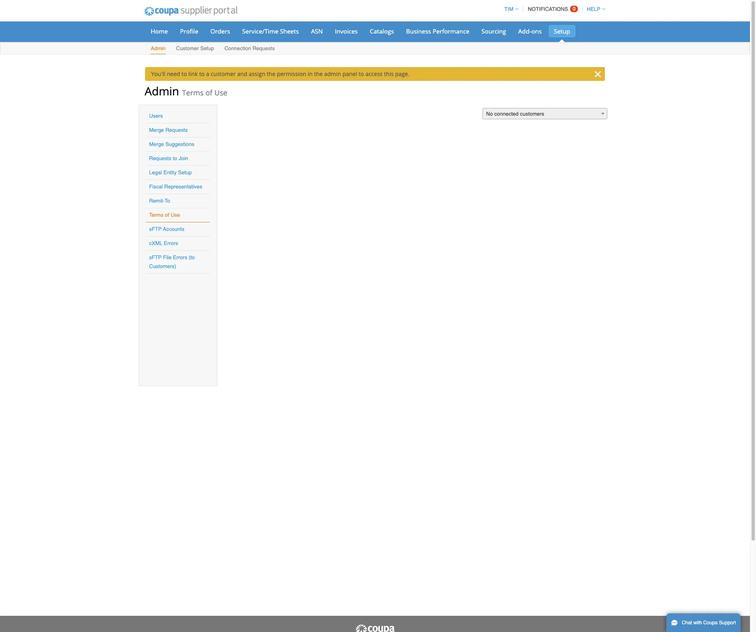 Task type: vqa. For each thing, say whether or not it's contained in the screenshot.
home link
yes



Task type: describe. For each thing, give the bounding box(es) containing it.
admin
[[324, 70, 341, 78]]

chat
[[682, 620, 692, 626]]

1 vertical spatial terms
[[149, 212, 164, 218]]

cxml errors link
[[149, 240, 178, 246]]

need
[[167, 70, 180, 78]]

performance
[[433, 27, 470, 35]]

customers)
[[149, 263, 176, 269]]

notifications 0
[[528, 6, 576, 12]]

connection requests link
[[224, 44, 275, 54]]

0 horizontal spatial coupa supplier portal image
[[139, 1, 243, 21]]

admin terms of use
[[145, 83, 227, 99]]

admin link
[[150, 44, 166, 54]]

file
[[163, 254, 172, 260]]

business performance
[[406, 27, 470, 35]]

suggestions
[[166, 141, 194, 147]]

sftp for sftp file errors (to customers)
[[149, 254, 162, 260]]

and
[[237, 70, 247, 78]]

page.
[[395, 70, 410, 78]]

sftp accounts link
[[149, 226, 184, 232]]

remit-to
[[149, 198, 170, 204]]

of inside "admin terms of use"
[[206, 88, 213, 97]]

help
[[587, 6, 601, 12]]

ons
[[532, 27, 542, 35]]

(to
[[189, 254, 195, 260]]

help link
[[583, 6, 606, 12]]

requests to join link
[[149, 155, 188, 161]]

profile
[[180, 27, 198, 35]]

chat with coupa support
[[682, 620, 736, 626]]

setup link
[[549, 25, 576, 37]]

to left a
[[199, 70, 205, 78]]

profile link
[[175, 25, 204, 37]]

admin for admin
[[151, 45, 166, 51]]

notifications
[[528, 6, 568, 12]]

coupa
[[704, 620, 718, 626]]

panel
[[343, 70, 357, 78]]

users
[[149, 113, 163, 119]]

join
[[179, 155, 188, 161]]

terms of use link
[[149, 212, 180, 218]]

permission
[[277, 70, 306, 78]]

asn link
[[306, 25, 328, 37]]

orders link
[[205, 25, 236, 37]]

requests for connection requests
[[253, 45, 275, 51]]

business performance link
[[401, 25, 475, 37]]

No connected customers field
[[483, 108, 608, 120]]

home link
[[146, 25, 173, 37]]

no
[[486, 111, 493, 117]]

entity
[[164, 169, 177, 175]]

orders
[[211, 27, 230, 35]]

merge suggestions link
[[149, 141, 194, 147]]

catalogs link
[[365, 25, 399, 37]]

admin for admin terms of use
[[145, 83, 179, 99]]

asn
[[311, 27, 323, 35]]

with
[[694, 620, 702, 626]]

2 the from the left
[[314, 70, 323, 78]]

you'll
[[151, 70, 165, 78]]

connection
[[225, 45, 251, 51]]

accounts
[[163, 226, 184, 232]]

no connected customers
[[486, 111, 545, 117]]

tim link
[[501, 6, 519, 12]]

merge suggestions
[[149, 141, 194, 147]]

No connected customers text field
[[483, 108, 607, 120]]

connected
[[495, 111, 519, 117]]

remit-to link
[[149, 198, 170, 204]]

customer
[[176, 45, 199, 51]]

a
[[206, 70, 209, 78]]

in
[[308, 70, 313, 78]]

sourcing link
[[477, 25, 512, 37]]

to left link
[[182, 70, 187, 78]]

2 vertical spatial setup
[[178, 169, 192, 175]]

remit-
[[149, 198, 165, 204]]

service/time sheets
[[242, 27, 299, 35]]

terms of use
[[149, 212, 180, 218]]



Task type: locate. For each thing, give the bounding box(es) containing it.
navigation containing notifications 0
[[501, 1, 606, 17]]

link
[[189, 70, 198, 78]]

the right in
[[314, 70, 323, 78]]

navigation
[[501, 1, 606, 17]]

merge down 'users' "link"
[[149, 127, 164, 133]]

setup down notifications 0
[[554, 27, 571, 35]]

0 vertical spatial terms
[[182, 88, 204, 97]]

invoices
[[335, 27, 358, 35]]

1 horizontal spatial terms
[[182, 88, 204, 97]]

this
[[384, 70, 394, 78]]

0 vertical spatial requests
[[253, 45, 275, 51]]

to left join
[[173, 155, 177, 161]]

1 horizontal spatial of
[[206, 88, 213, 97]]

sftp
[[149, 226, 162, 232], [149, 254, 162, 260]]

0 horizontal spatial of
[[165, 212, 169, 218]]

merge requests
[[149, 127, 188, 133]]

requests to join
[[149, 155, 188, 161]]

0 horizontal spatial setup
[[178, 169, 192, 175]]

access
[[366, 70, 383, 78]]

fiscal representatives link
[[149, 184, 202, 190]]

terms down link
[[182, 88, 204, 97]]

of down to
[[165, 212, 169, 218]]

1 horizontal spatial setup
[[200, 45, 214, 51]]

errors down accounts
[[164, 240, 178, 246]]

1 merge from the top
[[149, 127, 164, 133]]

0 vertical spatial sftp
[[149, 226, 162, 232]]

you'll need to link to a customer and assign the permission in the admin panel to access this page.
[[151, 70, 410, 78]]

cxml errors
[[149, 240, 178, 246]]

connection requests
[[225, 45, 275, 51]]

sftp file errors (to customers) link
[[149, 254, 195, 269]]

of down a
[[206, 88, 213, 97]]

admin down the 'you'll'
[[145, 83, 179, 99]]

2 sftp from the top
[[149, 254, 162, 260]]

to right panel
[[359, 70, 364, 78]]

errors left (to
[[173, 254, 187, 260]]

1 sftp from the top
[[149, 226, 162, 232]]

admin inside 'link'
[[151, 45, 166, 51]]

errors inside the sftp file errors (to customers)
[[173, 254, 187, 260]]

0
[[573, 6, 576, 12]]

1 horizontal spatial coupa supplier portal image
[[355, 624, 395, 632]]

1 vertical spatial merge
[[149, 141, 164, 147]]

sourcing
[[482, 27, 506, 35]]

customers
[[520, 111, 545, 117]]

1 vertical spatial use
[[171, 212, 180, 218]]

0 horizontal spatial the
[[267, 70, 276, 78]]

terms down remit-
[[149, 212, 164, 218]]

requests for merge requests
[[166, 127, 188, 133]]

sftp file errors (to customers)
[[149, 254, 195, 269]]

business
[[406, 27, 431, 35]]

setup down join
[[178, 169, 192, 175]]

requests up legal
[[149, 155, 171, 161]]

0 horizontal spatial use
[[171, 212, 180, 218]]

of
[[206, 88, 213, 97], [165, 212, 169, 218]]

customer setup link
[[176, 44, 215, 54]]

1 the from the left
[[267, 70, 276, 78]]

setup right customer
[[200, 45, 214, 51]]

0 vertical spatial errors
[[164, 240, 178, 246]]

0 vertical spatial of
[[206, 88, 213, 97]]

add-
[[519, 27, 532, 35]]

to
[[165, 198, 170, 204]]

0 vertical spatial use
[[214, 88, 227, 97]]

1 vertical spatial setup
[[200, 45, 214, 51]]

1 horizontal spatial the
[[314, 70, 323, 78]]

0 vertical spatial coupa supplier portal image
[[139, 1, 243, 21]]

use inside "admin terms of use"
[[214, 88, 227, 97]]

to
[[182, 70, 187, 78], [199, 70, 205, 78], [359, 70, 364, 78], [173, 155, 177, 161]]

the
[[267, 70, 276, 78], [314, 70, 323, 78]]

legal
[[149, 169, 162, 175]]

0 vertical spatial merge
[[149, 127, 164, 133]]

admin
[[151, 45, 166, 51], [145, 83, 179, 99]]

1 vertical spatial coupa supplier portal image
[[355, 624, 395, 632]]

merge for merge requests
[[149, 127, 164, 133]]

2 merge from the top
[[149, 141, 164, 147]]

errors
[[164, 240, 178, 246], [173, 254, 187, 260]]

1 vertical spatial of
[[165, 212, 169, 218]]

customer setup
[[176, 45, 214, 51]]

1 vertical spatial admin
[[145, 83, 179, 99]]

sftp up cxml
[[149, 226, 162, 232]]

sftp up customers) on the left top
[[149, 254, 162, 260]]

merge for merge suggestions
[[149, 141, 164, 147]]

setup
[[554, 27, 571, 35], [200, 45, 214, 51], [178, 169, 192, 175]]

service/time sheets link
[[237, 25, 304, 37]]

1 vertical spatial requests
[[166, 127, 188, 133]]

home
[[151, 27, 168, 35]]

sftp for sftp accounts
[[149, 226, 162, 232]]

2 vertical spatial requests
[[149, 155, 171, 161]]

sheets
[[280, 27, 299, 35]]

merge requests link
[[149, 127, 188, 133]]

customer
[[211, 70, 236, 78]]

tim
[[505, 6, 514, 12]]

2 horizontal spatial setup
[[554, 27, 571, 35]]

coupa supplier portal image
[[139, 1, 243, 21], [355, 624, 395, 632]]

support
[[719, 620, 736, 626]]

service/time
[[242, 27, 279, 35]]

fiscal
[[149, 184, 163, 190]]

1 horizontal spatial use
[[214, 88, 227, 97]]

0 vertical spatial setup
[[554, 27, 571, 35]]

0 vertical spatial admin
[[151, 45, 166, 51]]

cxml
[[149, 240, 163, 246]]

requests down "service/time"
[[253, 45, 275, 51]]

1 vertical spatial sftp
[[149, 254, 162, 260]]

requests up suggestions
[[166, 127, 188, 133]]

invoices link
[[330, 25, 363, 37]]

sftp accounts
[[149, 226, 184, 232]]

assign
[[249, 70, 265, 78]]

the right assign
[[267, 70, 276, 78]]

legal entity setup link
[[149, 169, 192, 175]]

use up accounts
[[171, 212, 180, 218]]

1 vertical spatial errors
[[173, 254, 187, 260]]

0 horizontal spatial terms
[[149, 212, 164, 218]]

add-ons
[[519, 27, 542, 35]]

fiscal representatives
[[149, 184, 202, 190]]

sftp inside the sftp file errors (to customers)
[[149, 254, 162, 260]]

terms
[[182, 88, 204, 97], [149, 212, 164, 218]]

chat with coupa support button
[[667, 613, 741, 632]]

use down the customer
[[214, 88, 227, 97]]

merge down merge requests at the top
[[149, 141, 164, 147]]

add-ons link
[[513, 25, 547, 37]]

catalogs
[[370, 27, 394, 35]]

terms inside "admin terms of use"
[[182, 88, 204, 97]]

representatives
[[164, 184, 202, 190]]

users link
[[149, 113, 163, 119]]

merge
[[149, 127, 164, 133], [149, 141, 164, 147]]

legal entity setup
[[149, 169, 192, 175]]

admin down the "home" link
[[151, 45, 166, 51]]



